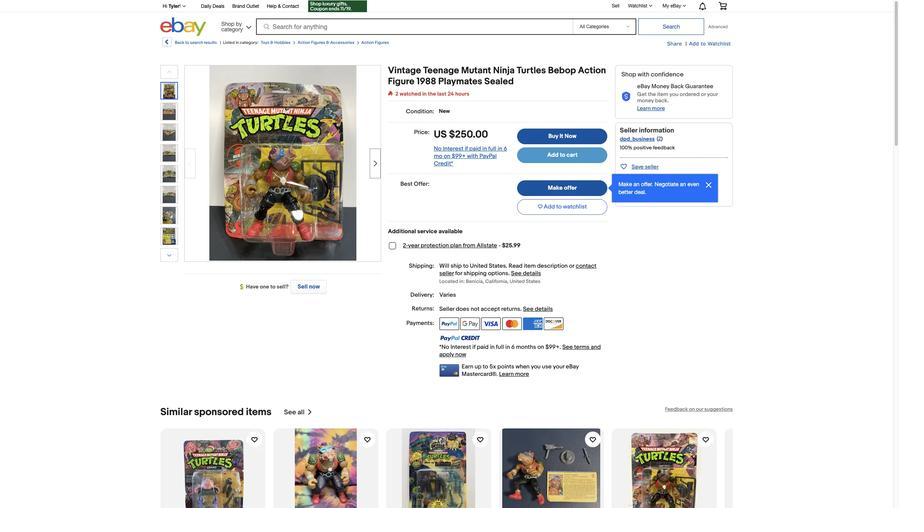 Task type: locate. For each thing, give the bounding box(es) containing it.
or left contact
[[569, 262, 574, 270]]

no interest if paid in full in 6 mo on $99+ with paypal credit* link
[[434, 145, 507, 167]]

*no interest if paid in full in 6 months on $99+.
[[439, 344, 562, 351]]

on inside "no interest if paid in full in 6 mo on $99+ with paypal credit*"
[[444, 152, 450, 160]]

!
[[179, 4, 181, 9]]

allstate
[[477, 242, 497, 249]]

more inside us $250.00 "main content"
[[515, 371, 529, 378]]

see all
[[284, 409, 305, 416]]

see inside contact seller visit store see other items
[[620, 191, 630, 198]]

delivery:
[[410, 292, 434, 299]]

watchlist
[[563, 203, 587, 211]]

1 horizontal spatial now
[[455, 351, 466, 359]]

to down "advanced" link
[[701, 40, 706, 47]]

0 vertical spatial full
[[488, 145, 496, 152]]

you left "use"
[[531, 363, 541, 371]]

make an offer. negotiate an even better deal. tooltip
[[612, 174, 718, 202]]

1 vertical spatial seller
[[642, 173, 655, 180]]

& right toys
[[270, 40, 273, 45]]

contact
[[576, 262, 596, 270]]

item right read
[[524, 262, 536, 270]]

paid inside "no interest if paid in full in 6 mo on $99+ with paypal credit*"
[[469, 145, 481, 152]]

1 horizontal spatial |
[[686, 40, 687, 47]]

1 horizontal spatial watchlist
[[708, 40, 731, 47]]

1 vertical spatial shop
[[622, 71, 636, 78]]

1 vertical spatial on
[[537, 344, 544, 351]]

1 horizontal spatial items
[[645, 191, 659, 198]]

1 vertical spatial items
[[246, 406, 272, 419]]

1 the from the left
[[428, 91, 436, 97]]

if down $250.00
[[465, 145, 468, 152]]

your down guarantee
[[707, 91, 718, 98]]

1 vertical spatial 2
[[658, 135, 661, 142]]

have
[[246, 284, 259, 290]]

add inside share | add to watchlist
[[689, 40, 699, 47]]

action figures
[[361, 40, 389, 45]]

back up ordered
[[671, 83, 684, 90]]

full for months
[[496, 344, 504, 351]]

figures left accessories
[[311, 40, 325, 45]]

full inside "no interest if paid in full in 6 mo on $99+ with paypal credit*"
[[488, 145, 496, 152]]

1 horizontal spatial ebay
[[637, 83, 650, 90]]

back.
[[655, 97, 669, 104]]

details up discover image
[[535, 306, 553, 313]]

2
[[395, 91, 399, 97], [658, 135, 661, 142]]

action right hobbies at the top of page
[[298, 40, 310, 45]]

plan
[[450, 242, 462, 249]]

1 horizontal spatial learn
[[637, 105, 651, 112]]

0 vertical spatial paid
[[469, 145, 481, 152]]

see details link up american express image
[[523, 306, 553, 313]]

seller inside button
[[645, 164, 659, 170]]

0 horizontal spatial &
[[270, 40, 273, 45]]

help & contact link
[[267, 2, 299, 11]]

0 horizontal spatial now
[[309, 283, 320, 291]]

listed
[[223, 40, 235, 45]]

0 horizontal spatial if
[[465, 145, 468, 152]]

2 vertical spatial ebay
[[566, 363, 579, 371]]

buy
[[548, 133, 558, 140]]

0 horizontal spatial on
[[444, 152, 450, 160]]

additional
[[388, 228, 416, 235]]

add right share
[[689, 40, 699, 47]]

1 vertical spatial ebay
[[637, 83, 650, 90]]

items left see all
[[246, 406, 272, 419]]

learn more
[[499, 371, 529, 378]]

us $250.00 main content
[[388, 65, 608, 378]]

2-year protection plan from allstate - $25.99
[[403, 242, 521, 249]]

5x
[[490, 363, 496, 371]]

add down make offer link
[[544, 203, 555, 211]]

6 left months
[[511, 344, 515, 351]]

0 vertical spatial seller
[[645, 164, 659, 170]]

0 vertical spatial items
[[645, 191, 659, 198]]

0 vertical spatial interest
[[443, 145, 463, 152]]

0 vertical spatial item
[[657, 91, 668, 98]]

your inside the ebay money back guarantee get the item you ordered or your money back. learn more
[[707, 91, 718, 98]]

0 horizontal spatial item
[[524, 262, 536, 270]]

2 horizontal spatial ebay
[[670, 3, 681, 9]]

visit
[[620, 182, 631, 189]]

0 vertical spatial on
[[444, 152, 450, 160]]

will ship to united states. read item description or
[[439, 262, 576, 270]]

returns:
[[412, 305, 434, 313]]

interest for *no
[[451, 344, 471, 351]]

other
[[631, 191, 644, 198]]

seller up dpd_business
[[620, 127, 637, 134]]

1 horizontal spatial the
[[648, 91, 656, 98]]

your shopping cart image
[[718, 2, 727, 10]]

search
[[190, 40, 203, 45]]

1 vertical spatial watchlist
[[708, 40, 731, 47]]

make offer link
[[517, 180, 608, 196]]

no interest if paid in full in 6 mo on $99+ with paypal credit*
[[434, 145, 507, 167]]

1 horizontal spatial figures
[[375, 40, 389, 45]]

add down the buy
[[547, 151, 559, 159]]

action for action figures & accessories
[[298, 40, 310, 45]]

master card image
[[502, 318, 522, 330]]

the left last
[[428, 91, 436, 97]]

united down contact seller
[[510, 279, 525, 285]]

1 vertical spatial contact
[[620, 173, 640, 180]]

1 vertical spatial your
[[553, 363, 565, 371]]

0 vertical spatial or
[[701, 91, 706, 98]]

0 vertical spatial contact
[[282, 4, 299, 9]]

6 right paypal
[[504, 145, 507, 152]]

& right help
[[278, 4, 281, 9]]

to left search
[[185, 40, 189, 45]]

back left search
[[175, 40, 184, 45]]

shipping:
[[409, 262, 434, 270]]

1 horizontal spatial on
[[537, 344, 544, 351]]

1 vertical spatial now
[[455, 351, 466, 359]]

seller inside us $250.00 "main content"
[[439, 306, 455, 313]]

seller right save
[[645, 164, 659, 170]]

add inside button
[[544, 203, 555, 211]]

1 vertical spatial learn
[[499, 371, 514, 378]]

add
[[689, 40, 699, 47], [547, 151, 559, 159], [544, 203, 555, 211]]

ebay down the terms
[[566, 363, 579, 371]]

money
[[651, 83, 669, 90]]

learn down money
[[637, 105, 651, 112]]

if for *no
[[472, 344, 476, 351]]

6 inside "no interest if paid in full in 6 mo on $99+ with paypal credit*"
[[504, 145, 507, 152]]

& inside account "navigation"
[[278, 4, 281, 9]]

see
[[620, 191, 630, 198], [511, 270, 522, 277], [523, 306, 534, 313], [562, 344, 573, 351], [284, 409, 296, 416]]

0 horizontal spatial items
[[246, 406, 272, 419]]

does
[[456, 306, 469, 313]]

account navigation
[[158, 0, 733, 13]]

1 horizontal spatial action
[[361, 40, 374, 45]]

0 vertical spatial if
[[465, 145, 468, 152]]

negotiate
[[655, 181, 679, 187]]

on for months
[[537, 344, 544, 351]]

see down the visit
[[620, 191, 630, 198]]

items down offer.
[[645, 191, 659, 198]]

make left offer
[[548, 184, 563, 192]]

add to cart
[[547, 151, 578, 159]]

watchlist down "advanced" link
[[708, 40, 731, 47]]

your right "use"
[[553, 363, 565, 371]]

shop by category banner
[[158, 0, 733, 38]]

no
[[434, 145, 442, 152]]

6 for *no interest if paid in full in 6 months on $99+.
[[511, 344, 515, 351]]

hi tyler !
[[163, 4, 181, 9]]

more
[[652, 105, 665, 112], [515, 371, 529, 378]]

the right get
[[648, 91, 656, 98]]

1 vertical spatial details
[[535, 306, 553, 313]]

sell inside account "navigation"
[[612, 3, 620, 8]]

0 horizontal spatial make
[[548, 184, 563, 192]]

make an offer. negotiate an even better deal.
[[619, 181, 699, 195]]

paid down $250.00
[[469, 145, 481, 152]]

item inside the ebay money back guarantee get the item you ordered or your money back. learn more
[[657, 91, 668, 98]]

interest for no
[[443, 145, 463, 152]]

the inside the ebay money back guarantee get the item you ordered or your money back. learn more
[[648, 91, 656, 98]]

1 horizontal spatial if
[[472, 344, 476, 351]]

seller inside contact seller
[[439, 270, 454, 277]]

mo
[[434, 152, 442, 160]]

learn more link for earn up to 5x points when you use your ebay mastercard®.
[[499, 371, 529, 378]]

interest inside "no interest if paid in full in 6 mo on $99+ with paypal credit*"
[[443, 145, 463, 152]]

action right accessories
[[361, 40, 374, 45]]

to left watchlist
[[556, 203, 562, 211]]

on left $99+.
[[537, 344, 544, 351]]

2 the from the left
[[648, 91, 656, 98]]

to left the cart
[[560, 151, 565, 159]]

1 vertical spatial .
[[520, 306, 522, 313]]

0 vertical spatial 6
[[504, 145, 507, 152]]

0 horizontal spatial 6
[[504, 145, 507, 152]]

0 vertical spatial shop
[[221, 21, 234, 27]]

offer:
[[414, 180, 430, 188]]

None submit
[[639, 18, 704, 35]]

now inside see terms and apply now
[[455, 351, 466, 359]]

share
[[667, 40, 682, 47]]

1 vertical spatial interest
[[451, 344, 471, 351]]

item for you
[[657, 91, 668, 98]]

states.
[[489, 262, 507, 270]]

0 vertical spatial learn more link
[[637, 105, 665, 112]]

with up get
[[638, 71, 649, 78]]

save seller button
[[620, 162, 659, 171]]

action right bebop
[[578, 65, 606, 76]]

contact up visit store link on the right top of page
[[620, 173, 640, 180]]

with
[[638, 71, 649, 78], [467, 152, 478, 160]]

1 vertical spatial with
[[467, 152, 478, 160]]

1 horizontal spatial learn more link
[[637, 105, 665, 112]]

when
[[516, 363, 530, 371]]

on for mo
[[444, 152, 450, 160]]

see up american express image
[[523, 306, 534, 313]]

0 horizontal spatial or
[[569, 262, 574, 270]]

in down $250.00
[[482, 145, 487, 152]]

0 horizontal spatial ebay
[[566, 363, 579, 371]]

if inside "no interest if paid in full in 6 mo on $99+ with paypal credit*"
[[465, 145, 468, 152]]

to inside share | add to watchlist
[[701, 40, 706, 47]]

dollar sign image
[[240, 284, 246, 290]]

california,
[[485, 279, 509, 285]]

learn more link right 5x
[[499, 371, 529, 378]]

6 for no interest if paid in full in 6 mo on $99+ with paypal credit*
[[504, 145, 507, 152]]

item inside us $250.00 "main content"
[[524, 262, 536, 270]]

1 vertical spatial add
[[547, 151, 559, 159]]

shop
[[221, 21, 234, 27], [622, 71, 636, 78]]

united up benicia,
[[470, 262, 488, 270]]

make inside make an offer. negotiate an even better deal.
[[619, 181, 632, 187]]

2 down information
[[658, 135, 661, 142]]

to inside button
[[556, 203, 562, 211]]

sell now link
[[289, 280, 327, 294]]

with inside "no interest if paid in full in 6 mo on $99+ with paypal credit*"
[[467, 152, 478, 160]]

seller up offer.
[[642, 173, 655, 180]]

with right $99+
[[467, 152, 478, 160]]

0 vertical spatial seller
[[620, 127, 637, 134]]

shop left by
[[221, 21, 234, 27]]

0 horizontal spatial contact
[[282, 4, 299, 9]]

from
[[463, 242, 475, 249]]

new
[[439, 108, 450, 114]]

now right sell?
[[309, 283, 320, 291]]

0 vertical spatial your
[[707, 91, 718, 98]]

1 figures from the left
[[311, 40, 325, 45]]

2 vertical spatial add
[[544, 203, 555, 211]]

months
[[516, 344, 536, 351]]

contact inside contact seller visit store see other items
[[620, 173, 640, 180]]

1 horizontal spatial seller
[[620, 127, 637, 134]]

more inside the ebay money back guarantee get the item you ordered or your money back. learn more
[[652, 105, 665, 112]]

on left our
[[689, 406, 695, 413]]

last
[[437, 91, 446, 97]]

0 vertical spatial more
[[652, 105, 665, 112]]

ebay up get
[[637, 83, 650, 90]]

1 vertical spatial 6
[[511, 344, 515, 351]]

0 horizontal spatial more
[[515, 371, 529, 378]]

ebay right my at the top
[[670, 3, 681, 9]]

ebay inside the ebay money back guarantee get the item you ordered or your money back. learn more
[[637, 83, 650, 90]]

ebay inside earn up to 5x points when you use your ebay mastercard®.
[[566, 363, 579, 371]]

& left accessories
[[326, 40, 329, 45]]

items inside contact seller visit store see other items
[[645, 191, 659, 198]]

interest down paypal credit image
[[451, 344, 471, 351]]

.
[[508, 270, 510, 277], [520, 306, 522, 313]]

make inside us $250.00 "main content"
[[548, 184, 563, 192]]

0 vertical spatial 2
[[395, 91, 399, 97]]

0 horizontal spatial the
[[428, 91, 436, 97]]

| left the listed
[[220, 40, 221, 45]]

shop inside shop by category
[[221, 21, 234, 27]]

1 horizontal spatial sell
[[612, 3, 620, 8]]

shop up the with details__icon
[[622, 71, 636, 78]]

$25.99
[[502, 242, 521, 249]]

paid
[[469, 145, 481, 152], [477, 344, 489, 351]]

make up "better"
[[619, 181, 632, 187]]

)
[[661, 135, 663, 142]]

contact right help
[[282, 4, 299, 9]]

and
[[591, 344, 601, 351]]

service
[[417, 228, 437, 235]]

sell right sell?
[[298, 283, 308, 291]]

1 horizontal spatial back
[[671, 83, 684, 90]]

seller down varies
[[439, 306, 455, 313]]

1 vertical spatial if
[[472, 344, 476, 351]]

1 vertical spatial back
[[671, 83, 684, 90]]

see left all
[[284, 409, 296, 416]]

see left the terms
[[562, 344, 573, 351]]

0 vertical spatial .
[[508, 270, 510, 277]]

none submit inside shop by category banner
[[639, 18, 704, 35]]

to left 5x
[[483, 363, 488, 371]]

or down guarantee
[[701, 91, 706, 98]]

1 horizontal spatial you
[[670, 91, 679, 98]]

see details link up the states
[[511, 270, 541, 277]]

in
[[236, 40, 239, 45], [422, 91, 427, 97], [482, 145, 487, 152], [498, 145, 502, 152], [490, 344, 495, 351], [505, 344, 510, 351]]

paid up up
[[477, 344, 489, 351]]

item down 'money'
[[657, 91, 668, 98]]

similar
[[160, 406, 192, 419]]

1 vertical spatial seller
[[439, 306, 455, 313]]

0 horizontal spatial shop
[[221, 21, 234, 27]]

picture 7 of 11 image
[[161, 207, 178, 224]]

if
[[465, 145, 468, 152], [472, 344, 476, 351]]

advanced
[[708, 24, 728, 29]]

one
[[260, 284, 269, 290]]

0 horizontal spatial united
[[470, 262, 488, 270]]

2 figures from the left
[[375, 40, 389, 45]]

0 horizontal spatial with
[[467, 152, 478, 160]]

interest right 'no' on the top left
[[443, 145, 463, 152]]

figures down search for anything text box
[[375, 40, 389, 45]]

an down contact seller link
[[634, 181, 640, 187]]

interest
[[443, 145, 463, 152], [451, 344, 471, 351]]

year
[[408, 242, 419, 249]]

apply
[[439, 351, 454, 359]]

accept
[[481, 306, 500, 313]]

more right points
[[515, 371, 529, 378]]

seller inside "seller information dpd_business ( 2 ) 100% positive feedback"
[[620, 127, 637, 134]]

an left "even"
[[680, 181, 686, 187]]

2 horizontal spatial action
[[578, 65, 606, 76]]

1 horizontal spatial more
[[652, 105, 665, 112]]

0 vertical spatial now
[[309, 283, 320, 291]]

1 vertical spatial learn more link
[[499, 371, 529, 378]]

0 vertical spatial watchlist
[[628, 3, 647, 9]]

seller does not accept returns . see details
[[439, 306, 553, 313]]

0 vertical spatial ebay
[[670, 3, 681, 9]]

now up "earn"
[[455, 351, 466, 359]]

best offer:
[[400, 180, 430, 188]]

watchlist right sell link
[[628, 3, 647, 9]]

1 horizontal spatial 2
[[658, 135, 661, 142]]

1 horizontal spatial shop
[[622, 71, 636, 78]]

learn more link down money
[[637, 105, 665, 112]]

details up the states
[[523, 270, 541, 277]]

0 vertical spatial united
[[470, 262, 488, 270]]

| listed in category:
[[220, 40, 258, 45]]

0 horizontal spatial |
[[220, 40, 221, 45]]

paid for months
[[477, 344, 489, 351]]

item for description
[[524, 262, 536, 270]]

on right mo
[[444, 152, 450, 160]]

picture 5 of 11 image
[[161, 165, 178, 182]]

you right back.
[[670, 91, 679, 98]]

shop for shop with confidence
[[622, 71, 636, 78]]

0 vertical spatial you
[[670, 91, 679, 98]]

0 horizontal spatial back
[[175, 40, 184, 45]]

my ebay link
[[658, 1, 690, 11]]

sell
[[612, 3, 620, 8], [298, 283, 308, 291]]

2 down figure at the left top of the page
[[395, 91, 399, 97]]

| right share button
[[686, 40, 687, 47]]

action inside "vintage teenage mutant ninja turtles bebop action figure 1988 playmates sealed"
[[578, 65, 606, 76]]

learn right 5x
[[499, 371, 514, 378]]

in right the listed
[[236, 40, 239, 45]]

seller up located
[[439, 270, 454, 277]]

in down 1988
[[422, 91, 427, 97]]

points
[[497, 363, 514, 371]]

1 vertical spatial you
[[531, 363, 541, 371]]

help
[[267, 4, 277, 9]]

if down paypal credit image
[[472, 344, 476, 351]]

0 horizontal spatial your
[[553, 363, 565, 371]]

terms
[[574, 344, 590, 351]]

1 vertical spatial paid
[[477, 344, 489, 351]]

you inside earn up to 5x points when you use your ebay mastercard®.
[[531, 363, 541, 371]]

sell left watchlist link
[[612, 3, 620, 8]]

vintage teenage mutant ninja turtles bebop action figure 1988 playmates sealed - picture 1 of 11 image
[[209, 65, 356, 261]]

add to watchlist button
[[517, 199, 608, 215]]

0 horizontal spatial sell
[[298, 283, 308, 291]]

the inside us $250.00 "main content"
[[428, 91, 436, 97]]

1 horizontal spatial or
[[701, 91, 706, 98]]

0 horizontal spatial seller
[[439, 306, 455, 313]]

more down back.
[[652, 105, 665, 112]]

1 horizontal spatial 6
[[511, 344, 515, 351]]

seller inside contact seller visit store see other items
[[642, 173, 655, 180]]

1 vertical spatial item
[[524, 262, 536, 270]]

items
[[645, 191, 659, 198], [246, 406, 272, 419]]



Task type: vqa. For each thing, say whether or not it's contained in the screenshot.
watch Ken Griffey Jr. 1989 Score Traded #100T Mariners RC Rookie HOF PSA 9 Mint Icon
no



Task type: describe. For each thing, give the bounding box(es) containing it.
picture 6 of 11 image
[[161, 186, 178, 203]]

toys & hobbies
[[261, 40, 291, 45]]

have one to sell?
[[246, 284, 289, 290]]

2 horizontal spatial &
[[326, 40, 329, 45]]

ninja
[[493, 65, 515, 76]]

back to search results link
[[162, 37, 217, 49]]

0 vertical spatial details
[[523, 270, 541, 277]]

options
[[488, 270, 508, 277]]

100%
[[620, 145, 632, 151]]

buy it now
[[548, 133, 576, 140]]

-
[[499, 242, 501, 249]]

add for add to cart
[[547, 151, 559, 159]]

teenage
[[423, 65, 459, 76]]

learn more link for ebay money back guarantee
[[637, 105, 665, 112]]

price:
[[414, 129, 430, 136]]

share button
[[667, 40, 682, 47]]

to inside earn up to 5x points when you use your ebay mastercard®.
[[483, 363, 488, 371]]

action for action figures
[[361, 40, 374, 45]]

back to search results
[[175, 40, 217, 45]]

make for make offer
[[548, 184, 563, 192]]

figure
[[388, 76, 415, 87]]

vintage teenage mutant ninja turtles bebop action figure 1988 playmates sealed
[[388, 65, 606, 87]]

daily
[[201, 4, 211, 9]]

make for make an offer. negotiate an even better deal.
[[619, 181, 632, 187]]

figures for action figures
[[375, 40, 389, 45]]

us $250.00
[[434, 129, 488, 141]]

get the coupon image
[[308, 0, 367, 12]]

see terms and apply now link
[[439, 344, 601, 359]]

contact seller link
[[439, 262, 596, 277]]

seller for contact seller visit store see other items
[[642, 173, 655, 180]]

learn inside the ebay money back guarantee get the item you ordered or your money back. learn more
[[637, 105, 651, 112]]

read
[[509, 262, 523, 270]]

seller for contact seller
[[439, 270, 454, 277]]

varies
[[439, 292, 456, 299]]

tyler
[[168, 4, 179, 9]]

hours
[[455, 91, 469, 97]]

my
[[663, 3, 669, 9]]

& for contact
[[278, 4, 281, 9]]

results
[[204, 40, 217, 45]]

seller for save seller
[[645, 164, 659, 170]]

add to watchlist link
[[689, 40, 731, 47]]

1 vertical spatial united
[[510, 279, 525, 285]]

figures for action figures & accessories
[[311, 40, 325, 45]]

for
[[455, 270, 462, 277]]

1988
[[417, 76, 436, 87]]

you inside the ebay money back guarantee get the item you ordered or your money back. learn more
[[670, 91, 679, 98]]

earn
[[462, 363, 473, 371]]

action figures & accessories
[[298, 40, 354, 45]]

watchlist inside share | add to watchlist
[[708, 40, 731, 47]]

shop by category
[[221, 21, 243, 32]]

2 inside "seller information dpd_business ( 2 ) 100% positive feedback"
[[658, 135, 661, 142]]

action figures link
[[361, 40, 389, 45]]

outlet
[[246, 4, 259, 9]]

advanced link
[[704, 19, 732, 35]]

save
[[632, 164, 644, 170]]

contact inside help & contact link
[[282, 4, 299, 9]]

bebop
[[548, 65, 576, 76]]

shop for shop by category
[[221, 21, 234, 27]]

all
[[298, 409, 305, 416]]

2 an from the left
[[680, 181, 686, 187]]

share | add to watchlist
[[667, 40, 731, 47]]

playmates
[[438, 76, 482, 87]]

learn inside us $250.00 "main content"
[[499, 371, 514, 378]]

or inside the ebay money back guarantee get the item you ordered or your money back. learn more
[[701, 91, 706, 98]]

2 inside us $250.00 "main content"
[[395, 91, 399, 97]]

in up 5x
[[490, 344, 495, 351]]

category:
[[240, 40, 258, 45]]

2 link
[[658, 135, 661, 142]]

dpd_business link
[[620, 136, 655, 142]]

credit*
[[434, 160, 453, 167]]

it
[[560, 133, 563, 140]]

2 horizontal spatial on
[[689, 406, 695, 413]]

our
[[696, 406, 703, 413]]

$99+.
[[546, 344, 561, 351]]

ship
[[451, 262, 462, 270]]

ebay mastercard image
[[439, 364, 459, 377]]

sell for sell now
[[298, 283, 308, 291]]

paypal image
[[439, 318, 459, 330]]

full for mo
[[488, 145, 496, 152]]

add for add to watchlist
[[544, 203, 555, 211]]

paypal
[[479, 152, 497, 160]]

0 vertical spatial back
[[175, 40, 184, 45]]

$99+
[[452, 152, 466, 160]]

turtles
[[517, 65, 546, 76]]

0 vertical spatial see details link
[[511, 270, 541, 277]]

action figures & accessories link
[[298, 40, 354, 45]]

picture 8 of 11 image
[[161, 228, 178, 245]]

discover image
[[544, 318, 564, 330]]

24
[[448, 91, 454, 97]]

add to cart link
[[517, 147, 608, 163]]

condition:
[[406, 108, 434, 115]]

toys & hobbies link
[[261, 40, 291, 45]]

see right the options
[[511, 270, 522, 277]]

sealed
[[484, 76, 514, 87]]

deals
[[213, 4, 224, 9]]

0 horizontal spatial .
[[508, 270, 510, 277]]

& for hobbies
[[270, 40, 273, 45]]

add to watchlist
[[544, 203, 587, 211]]

google pay image
[[460, 318, 480, 330]]

now
[[565, 133, 576, 140]]

see inside see terms and apply now
[[562, 344, 573, 351]]

even
[[688, 181, 699, 187]]

confidence
[[651, 71, 684, 78]]

picture 3 of 11 image
[[161, 124, 178, 141]]

located in: benicia, california, united states
[[439, 279, 541, 285]]

See all text field
[[284, 409, 305, 416]]

Search for anything text field
[[257, 19, 572, 34]]

help & contact
[[267, 4, 299, 9]]

back inside the ebay money back guarantee get the item you ordered or your money back. learn more
[[671, 83, 684, 90]]

brand
[[232, 4, 245, 9]]

seller information dpd_business ( 2 ) 100% positive feedback
[[620, 127, 675, 151]]

to right the ship
[[463, 262, 469, 270]]

1 horizontal spatial .
[[520, 306, 522, 313]]

offer.
[[641, 181, 653, 187]]

in left months
[[505, 344, 510, 351]]

feedback
[[653, 145, 675, 151]]

if for no
[[465, 145, 468, 152]]

by
[[236, 21, 242, 27]]

1 vertical spatial see details link
[[523, 306, 553, 313]]

your inside earn up to 5x points when you use your ebay mastercard®.
[[553, 363, 565, 371]]

visa image
[[481, 318, 501, 330]]

visit store link
[[620, 182, 645, 189]]

1 an from the left
[[634, 181, 640, 187]]

picture 2 of 11 image
[[161, 103, 178, 120]]

suggestions
[[704, 406, 733, 413]]

guarantee
[[685, 83, 713, 90]]

with details__icon image
[[622, 92, 631, 102]]

see inside see all link
[[284, 409, 296, 416]]

contact seller
[[439, 262, 596, 277]]

seller for shipping:
[[439, 306, 455, 313]]

*no
[[439, 344, 449, 351]]

or inside us $250.00 "main content"
[[569, 262, 574, 270]]

positive
[[634, 145, 652, 151]]

paypal credit image
[[439, 335, 480, 341]]

watchlist inside account "navigation"
[[628, 3, 647, 9]]

0 vertical spatial with
[[638, 71, 649, 78]]

seller for vintage teenage mutant ninja turtles bebop action figure 1988 playmates sealed
[[620, 127, 637, 134]]

american express image
[[523, 318, 543, 330]]

to right one
[[270, 284, 275, 290]]

sell now
[[298, 283, 320, 291]]

ordered
[[680, 91, 700, 98]]

sell for sell
[[612, 3, 620, 8]]

in:
[[459, 279, 465, 285]]

states
[[526, 279, 541, 285]]

picture 1 of 11 image
[[161, 83, 177, 99]]

ebay inside my ebay link
[[670, 3, 681, 9]]

paid for mo
[[469, 145, 481, 152]]

deal.
[[634, 189, 646, 195]]

in right paypal
[[498, 145, 502, 152]]

up
[[475, 363, 482, 371]]

picture 4 of 11 image
[[161, 145, 178, 162]]

hi
[[163, 4, 167, 9]]



